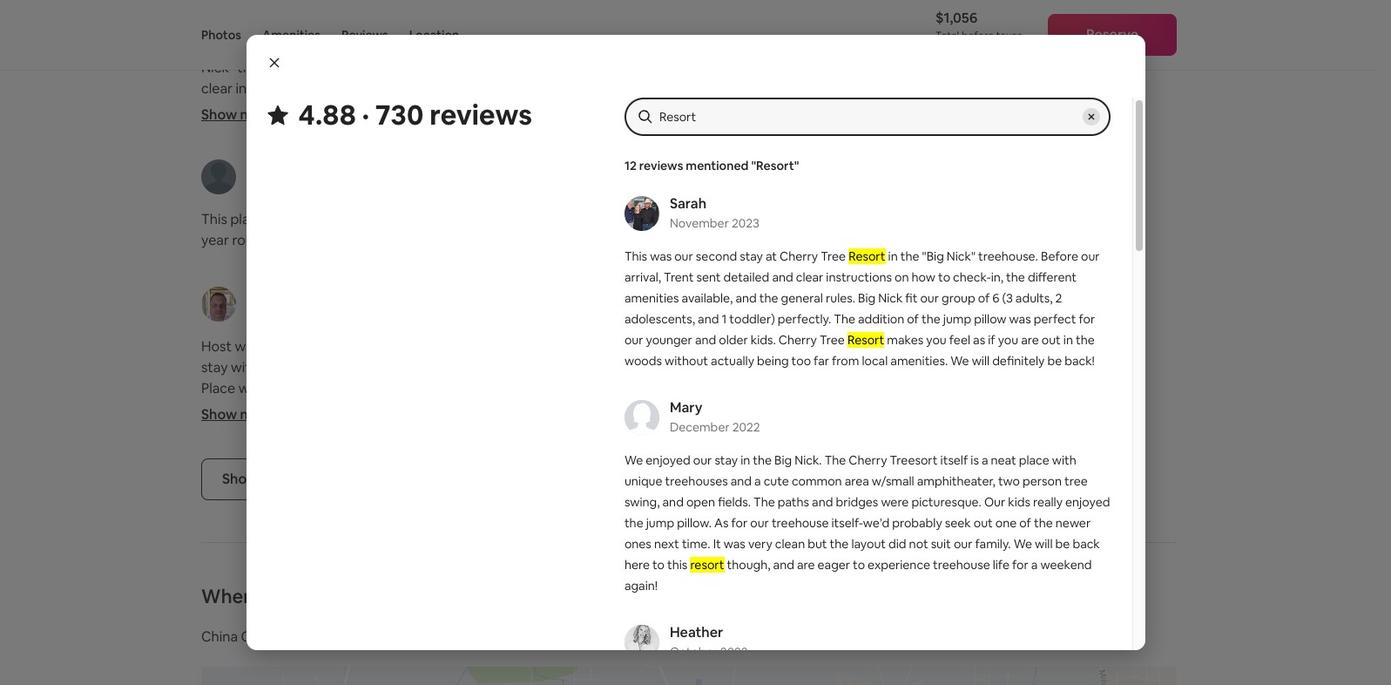 Task type: describe. For each thing, give the bounding box(es) containing it.
rules. inside in the "big nick" treehouse. before our arrival, trent sent detailed and clear instructions on how to check-in, the different amenities available, and the general rules. big nick fit our group of 6 (3 adults, 2 adolescents, and 1 toddler) perfectly. the addition of the jump pillow was perfect for our younger and older kids. cherry tree
[[826, 290, 856, 306]]

we inside the this was our second stay at cherry tree resort in the "big nick" treehouse. before our arrival, trent sent detailed and clear instructions on how to check-in, the different amenities available, and the general rules. big nick fit our group of 6 (3 adults, 2 adolescents, and 1 toddler) perfectly. the addition of the jump pillow was perfect for our younger and older kids. cherry tree resort makes you feel as if you are out in the woods without actually being too far from local amenities. we will definitely be back!
[[574, 184, 595, 202]]

we down so
[[913, 442, 934, 460]]

were up grandson
[[749, 379, 781, 397]]

probably
[[893, 515, 943, 531]]

where you'll be
[[201, 584, 340, 608]]

plenty
[[535, 379, 575, 397]]

november inside list
[[247, 6, 306, 21]]

all
[[261, 469, 276, 488]]

nick inside the this was our second stay at cherry tree resort in the "big nick" treehouse. before our arrival, trent sent detailed and clear instructions on how to check-in, the different amenities available, and the general rules. big nick fit our group of 6 (3 adults, 2 adolescents, and 1 toddler) perfectly. the addition of the jump pillow was perfect for our younger and older kids. cherry tree resort makes you feel as if you are out in the woods without actually being too far from local amenities. we will definitely be back!
[[426, 100, 454, 118]]

reserve button
[[1048, 14, 1177, 56]]

stay inside the this was our second stay at cherry tree resort in the "big nick" treehouse. before our arrival, trent sent detailed and clear instructions on how to check-in, the different amenities available, and the general rules. big nick fit our group of 6 (3 adults, 2 adolescents, and 1 toddler) perfectly. the addition of the jump pillow was perfect for our younger and older kids. cherry tree resort makes you feel as if you are out in the woods without actually being too far from local amenities. we will definitely be back!
[[333, 37, 360, 55]]

"big inside the this was our second stay at cherry tree resort in the "big nick" treehouse. before our arrival, trent sent detailed and clear instructions on how to check-in, the different amenities available, and the general rules. big nick fit our group of 6 (3 adults, 2 adolescents, and 1 toddler) perfectly. the addition of the jump pillow was perfect for our younger and older kids. cherry tree resort makes you feel as if you are out in the woods without actually being too far from local amenities. we will definitely be back!
[[542, 37, 567, 55]]

perfect inside in the "big nick" treehouse. before our arrival, trent sent detailed and clear instructions on how to check-in, the different amenities available, and the general rules. big nick fit our group of 6 (3 adults, 2 adolescents, and 1 toddler) perfectly. the addition of the jump pillow was perfect for our younger and older kids. cherry tree
[[1034, 311, 1077, 327]]

if inside the this was our second stay at cherry tree resort in the "big nick" treehouse. before our arrival, trent sent detailed and clear instructions on how to check-in, the different amenities available, and the general rules. big nick fit our group of 6 (3 adults, 2 adolescents, and 1 toddler) perfectly. the addition of the jump pillow was perfect for our younger and older kids. cherry tree resort makes you feel as if you are out in the woods without actually being too far from local amenities. we will definitely be back!
[[441, 163, 449, 181]]

w/small
[[872, 473, 915, 489]]

are inside makes you feel as if you are out in the woods without actually being too far from local amenities. we will definitely be back!
[[1022, 332, 1040, 348]]

mentioned
[[686, 158, 749, 173]]

detailed inside the this was our second stay at cherry tree resort in the "big nick" treehouse. before our arrival, trent sent detailed and clear instructions on how to check-in, the different amenities available, and the general rules. big nick fit our group of 6 (3 adults, 2 adolescents, and 1 toddler) perfectly. the addition of the jump pillow was perfect for our younger and older kids. cherry tree resort makes you feel as if you are out in the woods without actually being too far from local amenities. we will definitely be back!
[[493, 58, 545, 76]]

we inside host was very proactive with messaging us days before our stay with clear instructions on what we needed to do. place was very nice, loved being up in the trees. had plenty of seating outside for everyone. no issues at all. really enjoyed our stay. looking forward to going back for another one.
[[429, 358, 448, 376]]

carolina,
[[327, 627, 383, 645]]

show more up jeremiah icon
[[201, 105, 275, 123]]

this for this was our second stay at cherry tree resort in the "big nick" treehouse. before our arrival, trent sent detailed and clear instructions on how to check-in, the different amenities available, and the general rules. big nick fit our group of 6 (3 adults, 2 adolescents, and 1 toddler) perfectly. the addition of the jump pillow was perfect for our younger and older kids. cherry tree resort makes you feel as if you are out in the woods without actually being too far from local amenities. we will definitely be back!
[[201, 37, 227, 55]]

by
[[943, 58, 959, 76]]

october 2023 for william
[[247, 306, 325, 321]]

to left go
[[780, 483, 794, 502]]

were inside we enjoyed our stay in the big nick. the cherry treesort itself is a neat place with unique treehouses and a cute common area w/small amphitheater, two person tree swing, and open fields. the paths and bridges were picturesque.  our kids really enjoyed the jump pillow.  as for our treehouse itself-we'd probably seek out one of the newer ones next time. it was very clean but the layout did not suit our family. we will be back here to this
[[881, 494, 909, 510]]

one.
[[351, 442, 378, 460]]

to inside we enjoyed our stay in the big nick. the cherry treesort itself is a neat place with unique treehouses and a cute common area w/small amphitheater, two person tree swing, and open fields. the paths and bridges were picturesque.  our kids really enjoyed the jump pillow.  as for our treehouse itself-we'd probably seek out one of the newer ones next time. it was very clean but the layout did not suit our family. we will be back here to this
[[653, 557, 665, 573]]

we inside this has been on our bucket list for a few years and grateful we got to celebrate our boys' birthday by having a stay here. we enjoyed the peaceful atmosphere, the jumping pad, the fire pit and sleeping amongst the trees.  loved the great wall of pumpkins!
[[696, 58, 715, 76]]

was left amenities button on the top of page
[[230, 37, 255, 55]]

"big inside in the "big nick" treehouse. before our arrival, trent sent detailed and clear instructions on how to check-in, the different amenities available, and the general rules. big nick fit our group of 6 (3 adults, 2 adolescents, and 1 toddler) perfectly. the addition of the jump pillow was perfect for our younger and older kids. cherry tree
[[923, 248, 945, 264]]

to inside in the "big nick" treehouse. before our arrival, trent sent detailed and clear instructions on how to check-in, the different amenities available, and the general rules. big nick fit our group of 6 (3 adults, 2 adolescents, and 1 toddler) perfectly. the addition of the jump pillow was perfect for our younger and older kids. cherry tree
[[939, 269, 951, 285]]

more left the all.
[[240, 405, 275, 423]]

amenities. inside makes you feel as if you are out in the woods without actually being too far from local amenities. we will definitely be back!
[[891, 353, 948, 369]]

list
[[878, 37, 896, 55]]

in right location button
[[503, 37, 514, 55]]

very inside we enjoyed our stay in the big nick. the cherry treesort itself is a neat place with unique treehouses and a cute common area w/small amphitheater, two person tree swing, and open fields. the paths and bridges were picturesque.  our kids really enjoyed the jump pillow.  as for our treehouse itself-we'd probably seek out one of the newer ones next time. it was very clean but the layout did not suit our family. we will be back here to this
[[749, 536, 773, 552]]

you up the fun
[[370, 163, 393, 181]]

mary december 2022
[[670, 398, 761, 435]]

great inside this has been on our bucket list for a few years and grateful we got to celebrate our boys' birthday by having a stay here. we enjoyed the peaceful atmosphere, the jumping pad, the fire pit and sleeping amongst the trees.  loved the great wall of pumpkins!
[[888, 121, 924, 139]]

so
[[912, 421, 927, 439]]

could
[[494, 210, 529, 228]]

tree
[[1065, 473, 1088, 489]]

be right you'll
[[317, 584, 340, 608]]

to right due
[[817, 358, 831, 376]]

paths
[[778, 494, 810, 510]]

is
[[971, 452, 979, 468]]

2022 for mary
[[733, 419, 761, 435]]

november 2023
[[247, 6, 336, 21]]

to right the sad
[[956, 421, 970, 439]]

to inside the this was our second stay at cherry tree resort in the "big nick" treehouse. before our arrival, trent sent detailed and clear instructions on how to check-in, the different amenities available, and the general rules. big nick fit our group of 6 (3 adults, 2 adolescents, and 1 toddler) perfectly. the addition of the jump pillow was perfect for our younger and older kids. cherry tree resort makes you feel as if you are out in the woods without actually being too far from local amenities. we will definitely be back!
[[364, 79, 378, 97]]

wanted
[[728, 483, 777, 502]]

adolescents, inside the this was our second stay at cherry tree resort in the "big nick" treehouse. before our arrival, trent sent detailed and clear instructions on how to check-in, the different amenities available, and the general rules. big nick fit our group of 6 (3 adults, 2 adolescents, and 1 toddler) perfectly. the addition of the jump pillow was perfect for our younger and older kids. cherry tree resort makes you feel as if you are out in the woods without actually being too far from local amenities. we will definitely be back!
[[258, 121, 339, 139]]

celebrate
[[761, 58, 822, 76]]

sarah image
[[625, 196, 660, 231]]

jump inside we enjoyed our stay in the big nick. the cherry treesort itself is a neat place with unique treehouses and a cute common area w/small amphitheater, two person tree swing, and open fields. the paths and bridges were picturesque.  our kids really enjoyed the jump pillow.  as for our treehouse itself-we'd probably seek out one of the newer ones next time. it was very clean but the layout did not suit our family. we will be back here to this
[[646, 515, 675, 531]]

2023 up the celebrate
[[792, 6, 820, 21]]

show down place
[[201, 405, 237, 423]]

tree up the 4.88 · 730 reviews
[[426, 37, 455, 55]]

loved
[[821, 121, 860, 139]]

up
[[408, 379, 424, 397]]

future!
[[791, 504, 833, 523]]

were up back.
[[877, 421, 909, 439]]

a left few
[[921, 37, 929, 55]]

got
[[718, 58, 741, 76]]

reviews button
[[342, 0, 388, 70]]

october 2023 for jeremiah
[[247, 178, 325, 194]]

able
[[1039, 337, 1067, 355]]

seek
[[945, 515, 972, 531]]

wish
[[453, 210, 484, 228]]

730 for ·
[[375, 97, 424, 132]]

available, inside the this was our second stay at cherry tree resort in the "big nick" treehouse. before our arrival, trent sent detailed and clear instructions on how to check-in, the different amenities available, and the general rules. big nick fit our group of 6 (3 adults, 2 adolescents, and 1 toddler) perfectly. the addition of the jump pillow was perfect for our younger and older kids. cherry tree resort makes you feel as if you are out in the woods without actually being too far from local amenities. we will definitely be back!
[[201, 100, 260, 118]]

being inside the this was our second stay at cherry tree resort in the "big nick" treehouse. before our arrival, trent sent detailed and clear instructions on how to check-in, the different amenities available, and the general rules. big nick fit our group of 6 (3 adults, 2 adolescents, and 1 toddler) perfectly. the addition of the jump pillow was perfect for our younger and older kids. cherry tree resort makes you feel as if you are out in the woods without actually being too far from local amenities. we will definitely be back!
[[353, 184, 389, 202]]

birthday
[[886, 58, 940, 76]]

in up availability
[[840, 337, 851, 355]]

left
[[937, 442, 959, 460]]

no
[[201, 421, 220, 439]]

addition inside the this was our second stay at cherry tree resort in the "big nick" treehouse. before our arrival, trent sent detailed and clear instructions on how to check-in, the different amenities available, and the general rules. big nick fit our group of 6 (3 adults, 2 adolescents, and 1 toddler) perfectly. the addition of the jump pillow was perfect for our younger and older kids. cherry tree resort makes you feel as if you are out in the woods without actually being too far from local amenities. we will definitely be back!
[[525, 121, 578, 139]]

though, and are eager to experience treehouse life for a weekend again!
[[625, 557, 1092, 594]]

reviews for show all 730 reviews
[[306, 469, 356, 488]]

treehouse. inside the this was our second stay at cherry tree resort in the "big nick" treehouse. before our arrival, trent sent detailed and clear instructions on how to check-in, the different amenities available, and the general rules. big nick fit our group of 6 (3 adults, 2 adolescents, and 1 toddler) perfectly. the addition of the jump pillow was perfect for our younger and older kids. cherry tree resort makes you feel as if you are out in the woods without actually being too far from local amenities. we will definitely be back!
[[237, 58, 306, 76]]

wolf
[[809, 462, 839, 481]]

rebecca image
[[696, 286, 731, 321]]

you up the waited
[[927, 332, 947, 348]]

thought
[[884, 400, 936, 418]]

be inside makes you feel as if you are out in the woods without actually being too far from local amenities. we will definitely be back!
[[1048, 353, 1063, 369]]

second for this was our second stay at cherry tree resort
[[696, 248, 737, 264]]

we right the family.
[[1014, 536, 1033, 552]]

arrival, inside the this was our second stay at cherry tree resort in the "big nick" treehouse. before our arrival, trent sent detailed and clear instructions on how to check-in, the different amenities available, and the general rules. big nick fit our group of 6 (3 adults, 2 adolescents, and 1 toddler) perfectly. the addition of the jump pillow was perfect for our younger and older kids. cherry tree resort makes you feel as if you are out in the woods without actually being too far from local amenities. we will definitely be back!
[[379, 58, 421, 76]]

october down william
[[247, 306, 294, 321]]

newer
[[1056, 515, 1091, 531]]

magical
[[296, 210, 346, 228]]

resort
[[691, 557, 725, 573]]

years
[[959, 37, 993, 55]]

fun
[[922, 210, 943, 228]]

adolescents, inside in the "big nick" treehouse. before our arrival, trent sent detailed and clear instructions on how to check-in, the different amenities available, and the general rules. big nick fit our group of 6 (3 adults, 2 adolescents, and 1 toddler) perfectly. the addition of the jump pillow was perfect for our younger and older kids. cherry tree
[[625, 311, 696, 327]]

days
[[478, 337, 508, 355]]

here inside this place was magical ! fun . peaceful . wish i could live here year round
[[557, 210, 585, 228]]

out inside the this was our second stay at cherry tree resort in the "big nick" treehouse. before our arrival, trent sent detailed and clear instructions on how to check-in, the different amenities available, and the general rules. big nick fit our group of 6 (3 adults, 2 adolescents, and 1 toddler) perfectly. the addition of the jump pillow was perfect for our younger and older kids. cherry tree resort makes you feel as if you are out in the woods without actually being too far from local amenities. we will definitely be back!
[[502, 163, 524, 181]]

common
[[792, 473, 842, 489]]

younger inside in the "big nick" treehouse. before our arrival, trent sent detailed and clear instructions on how to check-in, the different amenities available, and the general rules. big nick fit our group of 6 (3 adults, 2 adolescents, and 1 toddler) perfectly. the addition of the jump pillow was perfect for our younger and older kids. cherry tree
[[646, 332, 693, 348]]

0 vertical spatial night
[[753, 358, 787, 376]]

more right fire
[[735, 105, 770, 123]]

to down only
[[1018, 358, 1032, 376]]

out inside we enjoyed our stay in the big nick. the cherry treesort itself is a neat place with unique treehouses and a cute common area w/small amphitheater, two person tree swing, and open fields. the paths and bridges were picturesque.  our kids really enjoyed the jump pillow.  as for our treehouse itself-we'd probably seek out one of the newer ones next time. it was very clean but the layout did not suit our family. we will be back here to this
[[974, 515, 993, 531]]

i inside this place was magical ! fun . peaceful . wish i could live here year round
[[487, 210, 491, 228]]

sad
[[930, 421, 953, 439]]

perfect inside the this was our second stay at cherry tree resort in the "big nick" treehouse. before our arrival, trent sent detailed and clear instructions on how to check-in, the different amenities available, and the general rules. big nick fit our group of 6 (3 adults, 2 adolescents, and 1 toddler) perfectly. the addition of the jump pillow was perfect for our younger and older kids. cherry tree resort makes you feel as if you are out in the woods without actually being too far from local amenities. we will definitely be back!
[[330, 142, 378, 160]]

2023 up magical
[[297, 178, 325, 194]]

with up place
[[231, 358, 259, 376]]

!
[[349, 210, 353, 228]]

not
[[910, 536, 929, 552]]

treehouse down stayed
[[893, 483, 958, 502]]

check- inside the this was our second stay at cherry tree resort in the "big nick" treehouse. before our arrival, trent sent detailed and clear instructions on how to check-in, the different amenities available, and the general rules. big nick fit our group of 6 (3 adults, 2 adolescents, and 1 toddler) perfectly. the addition of the jump pillow was perfect for our younger and older kids. cherry tree resort makes you feel as if you are out in the woods without actually being too far from local amenities. we will definitely be back!
[[381, 79, 424, 97]]

treehouses
[[665, 473, 728, 489]]

to right able
[[1070, 337, 1084, 355]]

check- inside in the "big nick" treehouse. before our arrival, trent sent detailed and clear instructions on how to check-in, the different amenities available, and the general rules. big nick fit our group of 6 (3 adults, 2 adolescents, and 1 toddler) perfectly. the addition of the jump pillow was perfect for our younger and older kids. cherry tree
[[954, 269, 992, 285]]

2023 up proactive
[[297, 306, 325, 321]]

the inside makes you feel as if you are out in the woods without actually being too far from local amenities. we will definitely be back!
[[1076, 332, 1095, 348]]

jeremiah image
[[201, 159, 236, 194]]

all.
[[280, 421, 297, 439]]

treehouse up 'there'
[[987, 442, 1052, 460]]

amenities. inside the this was our second stay at cherry tree resort in the "big nick" treehouse. before our arrival, trent sent detailed and clear instructions on how to check-in, the different amenities available, and the general rules. big nick fit our group of 6 (3 adults, 2 adolescents, and 1 toddler) perfectly. the addition of the jump pillow was perfect for our younger and older kids. cherry tree resort makes you feel as if you are out in the woods without actually being too far from local amenities. we will definitely be back!
[[506, 184, 571, 202]]

if inside makes you feel as if you are out in the woods without actually being too far from local amenities. we will definitely be back!
[[988, 332, 996, 348]]

going inside what an amazing stay in the treehouse! we were only able to stay one night due to availability (i waited too long to book 🙄). we were traveling with our 2 year old granddaughter and 3 year old grandson and they thought that the treehouse was the coolest thing ever! they were so sad to leave and kept asking when we were going back. we left the treehouse and traveled to great wolf lodge and stayed a  night there and they wanted to go back to the treehouse 😂 i foresee another booking in our future!
[[835, 442, 872, 460]]

due
[[790, 358, 814, 376]]

was down 4.88
[[302, 142, 327, 160]]

a right is at the right bottom
[[982, 452, 989, 468]]

october down jeremiah
[[247, 178, 294, 194]]

0 vertical spatial october 2023
[[742, 6, 820, 21]]

1 vertical spatial old
[[738, 400, 758, 418]]

arrival, inside in the "big nick" treehouse. before our arrival, trent sent detailed and clear instructions on how to check-in, the different amenities available, and the general rules. big nick fit our group of 6 (3 adults, 2 adolescents, and 1 toddler) perfectly. the addition of the jump pillow was perfect for our younger and older kids. cherry tree
[[625, 269, 662, 285]]

jeremiah
[[247, 157, 308, 176]]

to right forward
[[559, 421, 573, 439]]

sleeping
[[768, 100, 822, 118]]

to down when
[[752, 462, 766, 481]]

back! inside makes you feel as if you are out in the woods without actually being too far from local amenities. we will definitely be back!
[[1065, 353, 1095, 369]]

(3 inside the this was our second stay at cherry tree resort in the "big nick" treehouse. before our arrival, trent sent detailed and clear instructions on how to check-in, the different amenities available, and the general rules. big nick fit our group of 6 (3 adults, 2 adolescents, and 1 toddler) perfectly. the addition of the jump pillow was perfect for our younger and older kids. cherry tree resort makes you feel as if you are out in the woods without actually being too far from local amenities. we will definitely be back!
[[568, 100, 580, 118]]

stay up due
[[810, 337, 837, 355]]

leave
[[973, 421, 1006, 439]]

sarah image
[[625, 196, 660, 231]]

trent inside the this was our second stay at cherry tree resort in the "big nick" treehouse. before our arrival, trent sent detailed and clear instructions on how to check-in, the different amenities available, and the general rules. big nick fit our group of 6 (3 adults, 2 adolescents, and 1 toddler) perfectly. the addition of the jump pillow was perfect for our younger and older kids. cherry tree resort makes you feel as if you are out in the woods without actually being too far from local amenities. we will definitely be back!
[[424, 58, 459, 76]]

was right host
[[235, 337, 260, 355]]

show more down the 🙄). on the right bottom of the page
[[696, 405, 770, 423]]

china grove, north carolina, united states
[[201, 627, 473, 645]]

for inside this has been on our bucket list for a few years and grateful we got to celebrate our boys' birthday by having a stay here. we enjoyed the peaceful atmosphere, the jumping pad, the fire pit and sleeping amongst the trees.  loved the great wall of pumpkins!
[[899, 37, 918, 55]]

in the "big nick" treehouse. before our arrival, trent sent detailed and clear instructions on how to check-in, the different amenities available, and the general rules. big nick fit our group of 6 (3 adults, 2 adolescents, and 1 toddler) perfectly. the addition of the jump pillow was perfect for our younger and older kids. cherry tree
[[625, 248, 1100, 348]]

a inside though, and are eager to experience treehouse life for a weekend again!
[[1032, 557, 1038, 573]]

2023 up amenities
[[309, 6, 336, 21]]

this for this place was magical ! fun . peaceful . wish i could live here year round
[[201, 210, 227, 228]]

show all 730 reviews
[[222, 469, 356, 488]]

a up jumping
[[1007, 58, 1015, 76]]

in up live
[[527, 163, 538, 181]]

pillow inside the this was our second stay at cherry tree resort in the "big nick" treehouse. before our arrival, trent sent detailed and clear instructions on how to check-in, the different amenities available, and the general rules. big nick fit our group of 6 (3 adults, 2 adolescents, and 1 toddler) perfectly. the addition of the jump pillow was perfect for our younger and older kids. cherry tree resort makes you feel as if you are out in the woods without actually being too far from local amenities. we will definitely be back!
[[261, 142, 299, 160]]

cherry inside we enjoyed our stay in the big nick. the cherry treesort itself is a neat place with unique treehouses and a cute common area w/small amphitheater, two person tree swing, and open fields. the paths and bridges were picturesque.  our kids really enjoyed the jump pillow.  as for our treehouse itself-we'd probably seek out one of the newer ones next time. it was very clean but the layout did not suit our family. we will be back here to this
[[849, 452, 888, 468]]

pad,
[[1023, 79, 1051, 97]]

2 horizontal spatial year
[[909, 379, 937, 397]]

issues
[[223, 421, 261, 439]]

reserve
[[1087, 25, 1139, 44]]

were up long
[[975, 337, 1007, 355]]

another inside what an amazing stay in the treehouse! we were only able to stay one night due to availability (i waited too long to book 🙄). we were traveling with our 2 year old granddaughter and 3 year old grandson and they thought that the treehouse was the coolest thing ever! they were so sad to leave and kept asking when we were going back. we left the treehouse and traveled to great wolf lodge and stayed a  night there and they wanted to go back to the treehouse 😂 i foresee another booking in our future!
[[1040, 483, 1090, 502]]

weekend
[[1041, 557, 1092, 573]]

stay down family
[[740, 248, 763, 264]]

in down wanted
[[752, 504, 763, 523]]

show down got
[[696, 105, 732, 123]]

clean
[[776, 536, 805, 552]]

seating
[[201, 400, 248, 418]]

tree inside in the "big nick" treehouse. before our arrival, trent sent detailed and clear instructions on how to check-in, the different amenities available, and the general rules. big nick fit our group of 6 (3 adults, 2 adolescents, and 1 toddler) perfectly. the addition of the jump pillow was perfect for our younger and older kids. cherry tree
[[820, 332, 845, 348]]

we right the 🙄). on the right bottom of the page
[[725, 379, 746, 397]]

enjoyed up unique
[[646, 452, 691, 468]]

loved
[[330, 379, 365, 397]]

that
[[939, 400, 966, 418]]

adventure!!
[[946, 210, 1018, 228]]

we up the waited
[[950, 337, 972, 355]]

woods inside the this was our second stay at cherry tree resort in the "big nick" treehouse. before our arrival, trent sent detailed and clear instructions on how to check-in, the different amenities available, and the general rules. big nick fit our group of 6 (3 adults, 2 adolescents, and 1 toddler) perfectly. the addition of the jump pillow was perfect for our younger and older kids. cherry tree resort makes you feel as if you are out in the woods without actually being too far from local amenities. we will definitely be back!
[[201, 184, 244, 202]]

this for this has been on our bucket list for a few years and grateful we got to celebrate our boys' birthday by having a stay here. we enjoyed the peaceful atmosphere, the jumping pad, the fire pit and sleeping amongst the trees.  loved the great wall of pumpkins!
[[696, 37, 722, 55]]

google map
showing 2 points of interest. region
[[54, 616, 1392, 685]]

to down lodge
[[851, 483, 865, 502]]

1 horizontal spatial they
[[852, 400, 881, 418]]

back inside host was very proactive with messaging us days before our stay with clear instructions on what we needed to do. place was very nice, loved being up in the trees. had plenty of seating outside for everyone. no issues at all. really enjoyed our stay. looking forward to going back for another one.
[[241, 442, 272, 460]]

in inside makes you feel as if you are out in the woods without actually being too far from local amenities. we will definitely be back!
[[1064, 332, 1074, 348]]

younger inside the this was our second stay at cherry tree resort in the "big nick" treehouse. before our arrival, trent sent detailed and clear instructions on how to check-in, the different amenities available, and the general rules. big nick fit our group of 6 (3 adults, 2 adolescents, and 1 toddler) perfectly. the addition of the jump pillow was perfect for our younger and older kids. cherry tree resort makes you feel as if you are out in the woods without actually being too far from local amenities. we will definitely be back!
[[427, 142, 481, 160]]

we up unique
[[625, 452, 643, 468]]

too inside what an amazing stay in the treehouse! we were only able to stay one night due to availability (i waited too long to book 🙄). we were traveling with our 2 year old granddaughter and 3 year old grandson and they thought that the treehouse was the coolest thing ever! they were so sad to leave and kept asking when we were going back. we left the treehouse and traveled to great wolf lodge and stayed a  night there and they wanted to go back to the treehouse 😂 i foresee another booking in our future!
[[961, 358, 984, 376]]

cherry up the 4.88 · 730 reviews
[[379, 37, 423, 55]]

instructions for in the "big nick" treehouse. before our arrival, trent sent detailed and clear instructions on how to check-in, the different amenities available, and the general rules. big nick fit our group of 6 (3 adults, 2 adolescents, and 1 toddler) perfectly. the addition of the jump pillow was perfect for our younger and older kids. cherry tree
[[827, 269, 893, 285]]

long
[[987, 358, 1015, 376]]

adults, inside the this was our second stay at cherry tree resort in the "big nick" treehouse. before our arrival, trent sent detailed and clear instructions on how to check-in, the different amenities available, and the general rules. big nick fit our group of 6 (3 adults, 2 adolescents, and 1 toddler) perfectly. the addition of the jump pillow was perfect for our younger and older kids. cherry tree resort makes you feel as if you are out in the woods without actually being too far from local amenities. we will definitely be back!
[[201, 121, 244, 139]]

sarah november 2023
[[670, 194, 760, 231]]

show more down place
[[201, 405, 275, 423]]

1 horizontal spatial great
[[841, 210, 878, 228]]

730 for all
[[278, 469, 303, 488]]

amphitheater,
[[918, 473, 996, 489]]

6 inside in the "big nick" treehouse. before our arrival, trent sent detailed and clear instructions on how to check-in, the different amenities available, and the general rules. big nick fit our group of 6 (3 adults, 2 adolescents, and 1 toddler) perfectly. the addition of the jump pillow was perfect for our younger and older kids. cherry tree
[[993, 290, 1000, 306]]

sent inside in the "big nick" treehouse. before our arrival, trent sent detailed and clear instructions on how to check-in, the different amenities available, and the general rules. big nick fit our group of 6 (3 adults, 2 adolescents, and 1 toddler) perfectly. the addition of the jump pillow was perfect for our younger and older kids. cherry tree
[[697, 269, 721, 285]]

blast!
[[803, 210, 838, 228]]

fields.
[[718, 494, 751, 510]]

family
[[724, 210, 762, 228]]

a left cute
[[755, 473, 761, 489]]

the inside in the "big nick" treehouse. before our arrival, trent sent detailed and clear instructions on how to check-in, the different amenities available, and the general rules. big nick fit our group of 6 (3 adults, 2 adolescents, and 1 toddler) perfectly. the addition of the jump pillow was perfect for our younger and older kids. cherry tree
[[834, 311, 856, 327]]

stay up the 🙄). on the right bottom of the page
[[696, 358, 723, 376]]

messaging
[[389, 337, 458, 355]]

cute
[[764, 473, 789, 489]]

proactive
[[294, 337, 355, 355]]

actually inside makes you feel as if you are out in the woods without actually being too far from local amenities. we will definitely be back!
[[711, 353, 755, 369]]

1 vertical spatial reviews
[[640, 158, 684, 173]]

more up when
[[735, 405, 770, 423]]

trees. inside host was very proactive with messaging us days before our stay with clear instructions on what we needed to do. place was very nice, loved being up in the trees. had plenty of seating outside for everyone. no issues at all. really enjoyed our stay. looking forward to going back for another one.
[[466, 379, 503, 397]]

in inside in the "big nick" treehouse. before our arrival, trent sent detailed and clear instructions on how to check-in, the different amenities available, and the general rules. big nick fit our group of 6 (3 adults, 2 adolescents, and 1 toddler) perfectly. the addition of the jump pillow was perfect for our younger and older kids. cherry tree
[[889, 248, 898, 264]]

group inside in the "big nick" treehouse. before our arrival, trent sent detailed and clear instructions on how to check-in, the different amenities available, and the general rules. big nick fit our group of 6 (3 adults, 2 adolescents, and 1 toddler) perfectly. the addition of the jump pillow was perfect for our younger and older kids. cherry tree
[[942, 290, 976, 306]]

did
[[889, 536, 907, 552]]

traveled
[[696, 462, 749, 481]]

Search reviews, Press 'Enter' to search text field
[[660, 108, 1077, 126]]

with inside we enjoyed our stay in the big nick. the cherry treesort itself is a neat place with unique treehouses and a cute common area w/small amphitheater, two person tree swing, and open fields. the paths and bridges were picturesque.  our kids really enjoyed the jump pillow.  as for our treehouse itself-we'd probably seek out one of the newer ones next time. it was very clean but the layout did not suit our family. we will be back here to this
[[1053, 452, 1077, 468]]

for inside we enjoyed our stay in the big nick. the cherry treesort itself is a neat place with unique treehouses and a cute common area w/small amphitheater, two person tree swing, and open fields. the paths and bridges were picturesque.  our kids really enjoyed the jump pillow.  as for our treehouse itself-we'd probably seek out one of the newer ones next time. it was very clean but the layout did not suit our family. we will be back here to this
[[732, 515, 748, 531]]

makes inside makes you feel as if you are out in the woods without actually being too far from local amenities. we will definitely be back!
[[888, 332, 924, 348]]

0 vertical spatial very
[[263, 337, 291, 355]]

to left do. at the bottom of the page
[[504, 358, 518, 376]]

jumping
[[968, 79, 1020, 97]]

are inside though, and are eager to experience treehouse life for a weekend again!
[[797, 557, 815, 573]]

0 horizontal spatial they
[[696, 483, 725, 502]]

more up jeremiah
[[240, 105, 275, 123]]

nick inside in the "big nick" treehouse. before our arrival, trent sent detailed and clear instructions on how to check-in, the different amenities available, and the general rules. big nick fit our group of 6 (3 adults, 2 adolescents, and 1 toddler) perfectly. the addition of the jump pillow was perfect for our younger and older kids. cherry tree
[[879, 290, 903, 306]]

waited
[[914, 358, 958, 376]]

as inside makes you feel as if you are out in the woods without actually being too far from local amenities. we will definitely be back!
[[974, 332, 986, 348]]

forward
[[505, 421, 556, 439]]

but
[[808, 536, 828, 552]]

grandson
[[761, 400, 822, 418]]

(i
[[904, 358, 911, 376]]

picturesque.
[[912, 494, 982, 510]]

treesort
[[890, 452, 938, 468]]

granddaughter
[[963, 379, 1060, 397]]

eager
[[818, 557, 851, 573]]

you up 'wish'
[[452, 163, 476, 181]]

swing,
[[625, 494, 660, 510]]

cherry down 'blast!'
[[780, 248, 819, 264]]

show up jeremiah icon
[[201, 105, 237, 123]]

they
[[842, 421, 874, 439]]

family.
[[976, 536, 1012, 552]]

without inside makes you feel as if you are out in the woods without actually being too far from local amenities. we will definitely be back!
[[665, 353, 709, 369]]

tree right jeremiah image
[[248, 163, 277, 181]]

clear for host was very proactive with messaging us days before our stay with clear instructions on what we needed to do. place was very nice, loved being up in the trees. had plenty of seating outside for everyone. no issues at all. really enjoyed our stay. looking forward to going back for another one.
[[262, 358, 293, 376]]

0 vertical spatial old
[[940, 379, 960, 397]]

jump inside the this was our second stay at cherry tree resort in the "big nick" treehouse. before our arrival, trent sent detailed and clear instructions on how to check-in, the different amenities available, and the general rules. big nick fit our group of 6 (3 adults, 2 adolescents, and 1 toddler) perfectly. the addition of the jump pillow was perfect for our younger and older kids. cherry tree resort makes you feel as if you are out in the woods without actually being too far from local amenities. we will definitely be back!
[[226, 142, 258, 160]]

show more button for what an amazing stay in the treehouse! we were only able to stay one night due to availability (i waited too long to book 🙄). we were traveling with our 2 year old granddaughter and 3 year old grandson and they thought that the treehouse was the coolest thing ever! they were so sad to leave and kept asking when we were going back. we left the treehouse and traveled to great wolf lodge and stayed a  night there and they wanted to go back to the treehouse 😂 i foresee another booking in our future!
[[696, 405, 784, 423]]

with right proactive
[[358, 337, 386, 355]]

was down sarah icon
[[650, 248, 672, 264]]

1 horizontal spatial year
[[707, 400, 735, 418]]

ones
[[625, 536, 652, 552]]



Task type: locate. For each thing, give the bounding box(es) containing it.
sarah
[[670, 194, 707, 213]]

1 horizontal spatial 2
[[898, 379, 906, 397]]

what an amazing stay in the treehouse! we were only able to stay one night due to availability (i waited too long to book 🙄). we were traveling with our 2 year old granddaughter and 3 year old grandson and they thought that the treehouse was the coolest thing ever! they were so sad to leave and kept asking when we were going back. we left the treehouse and traveled to great wolf lodge and stayed a  night there and they wanted to go back to the treehouse 😂 i foresee another booking in our future!
[[696, 337, 1090, 523]]

with up 'tree'
[[1053, 452, 1077, 468]]

availability
[[834, 358, 901, 376]]

october 2023 down william
[[247, 306, 325, 321]]

1 vertical spatial treehouse.
[[979, 248, 1039, 264]]

as
[[424, 163, 438, 181], [974, 332, 986, 348]]

1 horizontal spatial 730
[[375, 97, 424, 132]]

trees. down needed
[[466, 379, 503, 397]]

0 vertical spatial different
[[466, 79, 522, 97]]

you'll
[[266, 584, 313, 608]]

adults, up only
[[1016, 290, 1053, 306]]

treehouse. down adventure!!
[[979, 248, 1039, 264]]

treehouse down granddaughter
[[994, 400, 1059, 418]]

toddler) up an
[[730, 311, 775, 327]]

show down the 🙄). on the right bottom of the page
[[696, 405, 732, 423]]

boys'
[[850, 58, 883, 76]]

cherry
[[379, 37, 423, 55], [201, 163, 245, 181], [780, 248, 819, 264], [779, 332, 817, 348], [849, 452, 888, 468]]

0 horizontal spatial back!
[[307, 204, 342, 223]]

on inside this has been on our bucket list for a few years and grateful we got to celebrate our boys' birthday by having a stay here. we enjoyed the peaceful atmosphere, the jumping pad, the fire pit and sleeping amongst the trees.  loved the great wall of pumpkins!
[[786, 37, 803, 55]]

1 horizontal spatial at
[[363, 37, 376, 55]]

1 vertical spatial kids.
[[751, 332, 776, 348]]

here down ones on the bottom left
[[625, 557, 650, 573]]

0 horizontal spatial at
[[264, 421, 277, 439]]

nice,
[[297, 379, 327, 397]]

william image
[[201, 286, 236, 321], [201, 286, 236, 321]]

4.88 · 730 reviews dialog
[[246, 35, 1146, 685]]

was inside in the "big nick" treehouse. before our arrival, trent sent detailed and clear instructions on how to check-in, the different amenities available, and the general rules. big nick fit our group of 6 (3 adults, 2 adolescents, and 1 toddler) perfectly. the addition of the jump pillow was perfect for our younger and older kids. cherry tree
[[1010, 311, 1032, 327]]

1 vertical spatial check-
[[954, 269, 992, 285]]

0 vertical spatial at
[[363, 37, 376, 55]]

for inside though, and are eager to experience treehouse life for a weekend again!
[[1013, 557, 1029, 573]]

trent
[[424, 58, 459, 76], [664, 269, 694, 285]]

sent right location button
[[462, 58, 490, 76]]

feel inside makes you feel as if you are out in the woods without actually being too far from local amenities. we will definitely be back!
[[950, 332, 971, 348]]

tree down 'blast!'
[[821, 248, 846, 264]]

to down fun
[[939, 269, 951, 285]]

0 horizontal spatial feel
[[397, 163, 421, 181]]

on inside host was very proactive with messaging us days before our stay with clear instructions on what we needed to do. place was very nice, loved being up in the trees. had plenty of seating outside for everyone. no issues at all. really enjoyed our stay. looking forward to going back for another one.
[[375, 358, 391, 376]]

0 vertical spatial jump
[[226, 142, 258, 160]]

1 vertical spatial night
[[970, 462, 1003, 481]]

show more button for this was our second stay at cherry tree resort in the "big nick" treehouse. before our arrival, trent sent detailed and clear instructions on how to check-in, the different amenities available, and the general rules. big nick fit our group of 6 (3 adults, 2 adolescents, and 1 toddler) perfectly. the addition of the jump pillow was perfect for our younger and older kids. cherry tree resort makes you feel as if you are out in the woods without actually being too far from local amenities. we will definitely be back!
[[201, 105, 289, 123]]

nick" down photos at the left top of page
[[201, 58, 234, 76]]

show more button for host was very proactive with messaging us days before our stay with clear instructions on what we needed to do.
[[201, 405, 289, 423]]

host was very proactive with messaging us days before our stay with clear instructions on what we needed to do. place was very nice, loved being up in the trees. had plenty of seating outside for everyone. no issues at all. really enjoyed our stay. looking forward to going back for another one.
[[201, 337, 592, 460]]

0 vertical spatial nick
[[426, 100, 454, 118]]

back down newer
[[1073, 536, 1101, 552]]

our left kids
[[985, 494, 1006, 510]]

going down no
[[201, 442, 238, 460]]

at inside the this was our second stay at cherry tree resort in the "big nick" treehouse. before our arrival, trent sent detailed and clear instructions on how to check-in, the different amenities available, and the general rules. big nick fit our group of 6 (3 adults, 2 adolescents, and 1 toddler) perfectly. the addition of the jump pillow was perfect for our younger and older kids. cherry tree resort makes you feel as if you are out in the woods without actually being too far from local amenities. we will definitely be back!
[[363, 37, 376, 55]]

we up fire
[[696, 79, 718, 97]]

1 horizontal spatial group
[[942, 290, 976, 306]]

1 vertical spatial we
[[429, 358, 448, 376]]

out up could
[[502, 163, 524, 181]]

toddler) inside the this was our second stay at cherry tree resort in the "big nick" treehouse. before our arrival, trent sent detailed and clear instructions on how to check-in, the different amenities available, and the general rules. big nick fit our group of 6 (3 adults, 2 adolescents, and 1 toddler) perfectly. the addition of the jump pillow was perfect for our younger and older kids. cherry tree resort makes you feel as if you are out in the woods without actually being too far from local amenities. we will definitely be back!
[[378, 121, 430, 139]]

they up they
[[852, 400, 881, 418]]

instructions down proactive
[[296, 358, 372, 376]]

without up the 🙄). on the right bottom of the page
[[665, 353, 709, 369]]

1 horizontal spatial perfectly.
[[778, 311, 832, 327]]

carolyn image
[[696, 0, 731, 21], [696, 0, 731, 21]]

mary
[[670, 398, 703, 417]]

toddler) inside in the "big nick" treehouse. before our arrival, trent sent detailed and clear instructions on how to check-in, the different amenities available, and the general rules. big nick fit our group of 6 (3 adults, 2 adolescents, and 1 toddler) perfectly. the addition of the jump pillow was perfect for our younger and older kids. cherry tree
[[730, 311, 775, 327]]

we down messaging
[[429, 358, 448, 376]]

reviews for 4.88 · 730 reviews
[[430, 97, 533, 132]]

on down place,
[[895, 269, 909, 285]]

2 horizontal spatial back
[[1073, 536, 1101, 552]]

are inside the this was our second stay at cherry tree resort in the "big nick" treehouse. before our arrival, trent sent detailed and clear instructions on how to check-in, the different amenities available, and the general rules. big nick fit our group of 6 (3 adults, 2 adolescents, and 1 toddler) perfectly. the addition of the jump pillow was perfect for our younger and older kids. cherry tree resort makes you feel as if you are out in the woods without actually being too far from local amenities. we will definitely be back!
[[479, 163, 499, 181]]

on left what
[[375, 358, 391, 376]]

1 vertical spatial another
[[1040, 483, 1090, 502]]

was
[[230, 37, 255, 55], [302, 142, 327, 160], [268, 210, 293, 228], [650, 248, 672, 264], [1010, 311, 1032, 327], [235, 337, 260, 355], [238, 379, 263, 397], [1062, 400, 1087, 418], [724, 536, 746, 552]]

outside
[[251, 400, 300, 418]]

our family had a blast! great place, fun adventure!!
[[696, 210, 1018, 228]]

book
[[1035, 358, 1068, 376]]

stay inside host was very proactive with messaging us days before our stay with clear instructions on what we needed to do. place was very nice, loved being up in the trees. had plenty of seating outside for everyone. no issues at all. really enjoyed our stay. looking forward to going back for another one.
[[201, 358, 228, 376]]

and
[[996, 37, 1021, 55], [548, 58, 572, 76], [263, 100, 287, 118], [741, 100, 765, 118], [342, 121, 366, 139], [484, 142, 508, 160], [773, 269, 794, 285], [736, 290, 757, 306], [698, 311, 719, 327], [695, 332, 717, 348], [1063, 379, 1087, 397], [825, 400, 849, 418], [1009, 421, 1033, 439], [1055, 442, 1080, 460], [886, 462, 910, 481], [1044, 462, 1068, 481], [731, 473, 752, 489], [663, 494, 684, 510], [812, 494, 834, 510], [774, 557, 795, 573]]

1 horizontal spatial treehouse.
[[979, 248, 1039, 264]]

1 horizontal spatial far
[[814, 353, 830, 369]]

adolescents, up jeremiah
[[258, 121, 339, 139]]

trees.
[[781, 121, 818, 139], [466, 379, 503, 397]]

0 vertical spatial adolescents,
[[258, 121, 339, 139]]

second down november 2023
[[283, 37, 330, 55]]

instructions down our family had a blast! great place, fun adventure!!
[[827, 269, 893, 285]]

layout
[[852, 536, 886, 552]]

2 vertical spatial will
[[1035, 536, 1053, 552]]

1 vertical spatial fit
[[906, 290, 918, 306]]

4.88
[[299, 97, 356, 132]]

photos
[[201, 27, 241, 43]]

october inside rebecca october 2023
[[742, 306, 789, 321]]

in, down adventure!!
[[992, 269, 1004, 285]]

arrival, down location
[[379, 58, 421, 76]]

show inside button
[[222, 469, 258, 488]]

clear up outside
[[262, 358, 293, 376]]

with
[[358, 337, 386, 355], [231, 358, 259, 376], [843, 379, 871, 397], [1053, 452, 1077, 468]]

0 horizontal spatial too
[[392, 184, 415, 202]]

detailed inside in the "big nick" treehouse. before our arrival, trent sent detailed and clear instructions on how to check-in, the different amenities available, and the general rules. big nick fit our group of 6 (3 adults, 2 adolescents, and 1 toddler) perfectly. the addition of the jump pillow was perfect for our younger and older kids. cherry tree
[[724, 269, 770, 285]]

1 going from the left
[[201, 442, 238, 460]]

clear for in the "big nick" treehouse. before our arrival, trent sent detailed and clear instructions on how to check-in, the different amenities available, and the general rules. big nick fit our group of 6 (3 adults, 2 adolescents, and 1 toddler) perfectly. the addition of the jump pillow was perfect for our younger and older kids. cherry tree
[[796, 269, 824, 285]]

before down $1,056
[[962, 29, 994, 43]]

0 horizontal spatial night
[[753, 358, 787, 376]]

1 horizontal spatial available,
[[682, 290, 733, 306]]

cherry up 'area'
[[849, 452, 888, 468]]

show more down got
[[696, 105, 770, 123]]

wall
[[927, 121, 955, 139]]

heather october 2022
[[670, 623, 748, 660]]

1 horizontal spatial old
[[940, 379, 960, 397]]

a left weekend
[[1032, 557, 1038, 573]]

2 horizontal spatial at
[[766, 248, 777, 264]]

1 vertical spatial perfect
[[1034, 311, 1077, 327]]

general down reviews
[[315, 100, 363, 118]]

few
[[932, 37, 956, 55]]

0 horizontal spatial great
[[769, 462, 806, 481]]

heather image
[[625, 625, 660, 660], [625, 625, 660, 660]]

was inside this place was magical ! fun . peaceful . wish i could live here year round
[[268, 210, 293, 228]]

treehouse inside though, and are eager to experience treehouse life for a weekend again!
[[933, 557, 991, 573]]

only
[[1010, 337, 1036, 355]]

1 vertical spatial very
[[266, 379, 294, 397]]

life
[[993, 557, 1010, 573]]

cherry left jeremiah
[[201, 163, 245, 181]]

looking
[[451, 421, 502, 439]]

pillow inside in the "big nick" treehouse. before our arrival, trent sent detailed and clear instructions on how to check-in, the different amenities available, and the general rules. big nick fit our group of 6 (3 adults, 2 adolescents, and 1 toddler) perfectly. the addition of the jump pillow was perfect for our younger and older kids. cherry tree
[[975, 311, 1007, 327]]

without down jeremiah
[[247, 184, 297, 202]]

at inside host was very proactive with messaging us days before our stay with clear instructions on what we needed to do. place was very nice, loved being up in the trees. had plenty of seating outside for everyone. no issues at all. really enjoyed our stay. looking forward to going back for another one.
[[264, 421, 277, 439]]

for inside the this was our second stay at cherry tree resort in the "big nick" treehouse. before our arrival, trent sent detailed and clear instructions on how to check-in, the different amenities available, and the general rules. big nick fit our group of 6 (3 adults, 2 adolescents, and 1 toddler) perfectly. the addition of the jump pillow was perfect for our younger and older kids. cherry tree resort makes you feel as if you are out in the woods without actually being too far from local amenities. we will definitely be back!
[[381, 142, 400, 160]]

this down sarah icon
[[625, 248, 648, 264]]

to inside this has been on our bucket list for a few years and grateful we got to celebrate our boys' birthday by having a stay here. we enjoyed the peaceful atmosphere, the jumping pad, the fire pit and sleeping amongst the trees.  loved the great wall of pumpkins!
[[744, 58, 758, 76]]

2 inside in the "big nick" treehouse. before our arrival, trent sent detailed and clear instructions on how to check-in, the different amenities available, and the general rules. big nick fit our group of 6 (3 adults, 2 adolescents, and 1 toddler) perfectly. the addition of the jump pillow was perfect for our younger and older kids. cherry tree
[[1056, 290, 1063, 306]]

in, inside the this was our second stay at cherry tree resort in the "big nick" treehouse. before our arrival, trent sent detailed and clear instructions on how to check-in, the different amenities available, and the general rules. big nick fit our group of 6 (3 adults, 2 adolescents, and 1 toddler) perfectly. the addition of the jump pillow was perfect for our younger and older kids. cherry tree resort makes you feel as if you are out in the woods without actually being too far from local amenities. we will definitely be back!
[[424, 79, 439, 97]]

makes up "(i"
[[888, 332, 924, 348]]

0 vertical spatial before
[[962, 29, 994, 43]]

taxes
[[997, 29, 1023, 43]]

was up outside
[[238, 379, 263, 397]]

you up long
[[998, 332, 1019, 348]]

1 horizontal spatial 6
[[993, 290, 1000, 306]]

great up go
[[769, 462, 806, 481]]

rules.
[[366, 100, 400, 118], [826, 290, 856, 306]]

great inside what an amazing stay in the treehouse! we were only able to stay one night due to availability (i waited too long to book 🙄). we were traveling with our 2 year old granddaughter and 3 year old grandson and they thought that the treehouse was the coolest thing ever! they were so sad to leave and kept asking when we were going back. we left the treehouse and traveled to great wolf lodge and stayed a  night there and they wanted to go back to the treehouse 😂 i foresee another booking in our future!
[[769, 462, 806, 481]]

detailed
[[493, 58, 545, 76], [724, 269, 770, 285]]

amenities. up live
[[506, 184, 571, 202]]

2 inside what an amazing stay in the treehouse! we were only able to stay one night due to availability (i waited too long to book 🙄). we were traveling with our 2 year old granddaughter and 3 year old grandson and they thought that the treehouse was the coolest thing ever! they were so sad to leave and kept asking when we were going back. we left the treehouse and traveled to great wolf lodge and stayed a  night there and they wanted to go back to the treehouse 😂 i foresee another booking in our future!
[[898, 379, 906, 397]]

stay inside we enjoyed our stay in the big nick. the cherry treesort itself is a neat place with unique treehouses and a cute common area w/small amphitheater, two person tree swing, and open fields. the paths and bridges were picturesque.  our kids really enjoyed the jump pillow.  as for our treehouse itself-we'd probably seek out one of the newer ones next time. it was very clean but the layout did not suit our family. we will be back here to this
[[715, 452, 738, 468]]

jeremiah image
[[201, 159, 236, 194]]

sent inside the this was our second stay at cherry tree resort in the "big nick" treehouse. before our arrival, trent sent detailed and clear instructions on how to check-in, the different amenities available, and the general rules. big nick fit our group of 6 (3 adults, 2 adolescents, and 1 toddler) perfectly. the addition of the jump pillow was perfect for our younger and older kids. cherry tree resort makes you feel as if you are out in the woods without actually being too far from local amenities. we will definitely be back!
[[462, 58, 490, 76]]

from
[[439, 184, 470, 202], [832, 353, 860, 369]]

very up though,
[[749, 536, 773, 552]]

730 right 'all'
[[278, 469, 303, 488]]

available, up jeremiah icon
[[201, 100, 260, 118]]

0 vertical spatial without
[[247, 184, 297, 202]]

will
[[201, 204, 222, 223], [972, 353, 990, 369], [1035, 536, 1053, 552]]

round
[[232, 231, 270, 249]]

kids. inside in the "big nick" treehouse. before our arrival, trent sent detailed and clear instructions on how to check-in, the different amenities available, and the general rules. big nick fit our group of 6 (3 adults, 2 adolescents, and 1 toddler) perfectly. the addition of the jump pillow was perfect for our younger and older kids. cherry tree
[[751, 332, 776, 348]]

on
[[786, 37, 803, 55], [314, 79, 331, 97], [895, 269, 909, 285], [375, 358, 391, 376]]

0 horizontal spatial addition
[[525, 121, 578, 139]]

out inside makes you feel as if you are out in the woods without actually being too far from local amenities. we will definitely be back!
[[1042, 332, 1061, 348]]

stay left when
[[715, 452, 738, 468]]

0 horizontal spatial clear
[[201, 79, 233, 97]]

2 horizontal spatial reviews
[[640, 158, 684, 173]]

back inside what an amazing stay in the treehouse! we were only able to stay one night due to availability (i waited too long to book 🙄). we were traveling with our 2 year old granddaughter and 3 year old grandson and they thought that the treehouse was the coolest thing ever! they were so sad to leave and kept asking when we were going back. we left the treehouse and traveled to great wolf lodge and stayed a  night there and they wanted to go back to the treehouse 😂 i foresee another booking in our future!
[[817, 483, 848, 502]]

october
[[742, 6, 789, 21], [247, 178, 294, 194], [247, 306, 294, 321], [742, 306, 789, 321], [670, 644, 718, 660]]

2 down "(i"
[[898, 379, 906, 397]]

1 horizontal spatial amenities
[[625, 290, 679, 306]]

1 vertical spatial back!
[[1065, 353, 1095, 369]]

back! inside the this was our second stay at cherry tree resort in the "big nick" treehouse. before our arrival, trent sent detailed and clear instructions on how to check-in, the different amenities available, and the general rules. big nick fit our group of 6 (3 adults, 2 adolescents, and 1 toddler) perfectly. the addition of the jump pillow was perfect for our younger and older kids. cherry tree resort makes you feel as if you are out in the woods without actually being too far from local amenities. we will definitely be back!
[[307, 204, 342, 223]]

william
[[247, 285, 295, 303]]

2022 inside "heather october 2022"
[[721, 644, 748, 660]]

730 inside 4.88 · 730 reviews dialog
[[375, 97, 424, 132]]

1 vertical spatial at
[[766, 248, 777, 264]]

this inside the this was our second stay at cherry tree resort in the "big nick" treehouse. before our arrival, trent sent detailed and clear instructions on how to check-in, the different amenities available, and the general rules. big nick fit our group of 6 (3 adults, 2 adolescents, and 1 toddler) perfectly. the addition of the jump pillow was perfect for our younger and older kids. cherry tree resort makes you feel as if you are out in the woods without actually being too far from local amenities. we will definitely be back!
[[201, 37, 227, 55]]

in inside host was very proactive with messaging us days before our stay with clear instructions on what we needed to do. place was very nice, loved being up in the trees. had plenty of seating outside for everyone. no issues at all. really enjoyed our stay. looking forward to going back for another one.
[[427, 379, 438, 397]]

too up the peaceful
[[392, 184, 415, 202]]

clear inside the this was our second stay at cherry tree resort in the "big nick" treehouse. before our arrival, trent sent detailed and clear instructions on how to check-in, the different amenities available, and the general rules. big nick fit our group of 6 (3 adults, 2 adolescents, and 1 toddler) perfectly. the addition of the jump pillow was perfect for our younger and older kids. cherry tree resort makes you feel as if you are out in the woods without actually being too far from local amenities. we will definitely be back!
[[201, 79, 233, 97]]

definitely inside makes you feel as if you are out in the woods without actually being too far from local amenities. we will definitely be back!
[[993, 353, 1045, 369]]

we'd
[[864, 515, 890, 531]]

were down ever!
[[801, 442, 832, 460]]

1 vertical spatial 2
[[1056, 290, 1063, 306]]

0 horizontal spatial from
[[439, 184, 470, 202]]

perfectly. inside in the "big nick" treehouse. before our arrival, trent sent detailed and clear instructions on how to check-in, the different amenities available, and the general rules. big nick fit our group of 6 (3 adults, 2 adolescents, and 1 toddler) perfectly. the addition of the jump pillow was perfect for our younger and older kids. cherry tree
[[778, 311, 832, 327]]

before inside $1,056 total before taxes
[[962, 29, 994, 43]]

being
[[353, 184, 389, 202], [757, 353, 789, 369], [368, 379, 405, 397]]

arrival, down sarah icon
[[625, 269, 662, 285]]

it
[[713, 536, 721, 552]]

makes inside the this was our second stay at cherry tree resort in the "big nick" treehouse. before our arrival, trent sent detailed and clear instructions on how to check-in, the different amenities available, and the general rules. big nick fit our group of 6 (3 adults, 2 adolescents, and 1 toddler) perfectly. the addition of the jump pillow was perfect for our younger and older kids. cherry tree resort makes you feel as if you are out in the woods without actually being too far from local amenities. we will definitely be back!
[[325, 163, 367, 181]]

0 vertical spatial back!
[[307, 204, 342, 223]]

i inside what an amazing stay in the treehouse! we were only able to stay one night due to availability (i waited too long to book 🙄). we were traveling with our 2 year old granddaughter and 3 year old grandson and they thought that the treehouse was the coolest thing ever! they were so sad to leave and kept asking when we were going back. we left the treehouse and traveled to great wolf lodge and stayed a  night there and they wanted to go back to the treehouse 😂 i foresee another booking in our future!
[[982, 483, 985, 502]]

instructions for host was very proactive with messaging us days before our stay with clear instructions on what we needed to do. place was very nice, loved being up in the trees. had plenty of seating outside for everyone. no issues at all. really enjoyed our stay. looking forward to going back for another one.
[[296, 358, 372, 376]]

🙄).
[[696, 379, 722, 397]]

october 2023
[[742, 6, 820, 21], [247, 178, 325, 194], [247, 306, 325, 321]]

rebecca
[[742, 285, 799, 303]]

here inside we enjoyed our stay in the big nick. the cherry treesort itself is a neat place with unique treehouses and a cute common area w/small amphitheater, two person tree swing, and open fields. the paths and bridges were picturesque.  our kids really enjoyed the jump pillow.  as for our treehouse itself-we'd probably seek out one of the newer ones next time. it was very clean but the layout did not suit our family. we will be back here to this
[[625, 557, 650, 573]]

far inside makes you feel as if you are out in the woods without actually being too far from local amenities. we will definitely be back!
[[814, 353, 830, 369]]

1 vertical spatial nick"
[[947, 248, 976, 264]]

0 horizontal spatial detailed
[[493, 58, 545, 76]]

our inside list
[[696, 210, 721, 228]]

october 2023 down jeremiah
[[247, 178, 325, 194]]

0 vertical spatial local
[[473, 184, 503, 202]]

person
[[1023, 473, 1062, 489]]

more
[[240, 105, 275, 123], [735, 105, 770, 123], [240, 405, 275, 423], [735, 405, 770, 423]]

amenities inside in the "big nick" treehouse. before our arrival, trent sent detailed and clear instructions on how to check-in, the different amenities available, and the general rules. big nick fit our group of 6 (3 adults, 2 adolescents, and 1 toddler) perfectly. the addition of the jump pillow was perfect for our younger and older kids. cherry tree
[[625, 290, 679, 306]]

this inside this place was magical ! fun . peaceful . wish i could live here year round
[[201, 210, 227, 228]]

0 vertical spatial before
[[309, 58, 352, 76]]

woods
[[201, 184, 244, 202], [625, 353, 662, 369]]

going inside host was very proactive with messaging us days before our stay with clear instructions on what we needed to do. place was very nice, loved being up in the trees. had plenty of seating outside for everyone. no issues at all. really enjoyed our stay. looking forward to going back for another one.
[[201, 442, 238, 460]]

0 horizontal spatial kids.
[[547, 142, 576, 160]]

resort
[[458, 37, 500, 55], [280, 163, 322, 181], [849, 248, 886, 264], [848, 332, 885, 348]]

at for this was our second stay at cherry tree resort
[[766, 248, 777, 264]]

was right the it
[[724, 536, 746, 552]]

one down an
[[726, 358, 750, 376]]

back inside we enjoyed our stay in the big nick. the cherry treesort itself is a neat place with unique treehouses and a cute common area w/small amphitheater, two person tree swing, and open fields. the paths and bridges were picturesque.  our kids really enjoyed the jump pillow.  as for our treehouse itself-we'd probably seek out one of the newer ones next time. it was very clean but the layout did not suit our family. we will be back here to this
[[1073, 536, 1101, 552]]

clear search image
[[1088, 112, 1097, 121]]

0 horizontal spatial trent
[[424, 58, 459, 76]]

amongst
[[696, 121, 754, 139]]

second for this was our second stay at cherry tree resort in the "big nick" treehouse. before our arrival, trent sent detailed and clear instructions on how to check-in, the different amenities available, and the general rules. big nick fit our group of 6 (3 adults, 2 adolescents, and 1 toddler) perfectly. the addition of the jump pillow was perfect for our younger and older kids. cherry tree resort makes you feel as if you are out in the woods without actually being too far from local amenities. we will definitely be back!
[[283, 37, 330, 55]]

2022 for heather
[[721, 644, 748, 660]]

2 vertical spatial reviews
[[306, 469, 356, 488]]

year left round
[[201, 231, 229, 249]]

treehouse. inside in the "big nick" treehouse. before our arrival, trent sent detailed and clear instructions on how to check-in, the different amenities available, and the general rules. big nick fit our group of 6 (3 adults, 2 adolescents, and 1 toddler) perfectly. the addition of the jump pillow was perfect for our younger and older kids. cherry tree
[[979, 248, 1039, 264]]

makes
[[325, 163, 367, 181], [888, 332, 924, 348]]

too inside the this was our second stay at cherry tree resort in the "big nick" treehouse. before our arrival, trent sent detailed and clear instructions on how to check-in, the different amenities available, and the general rules. big nick fit our group of 6 (3 adults, 2 adolescents, and 1 toddler) perfectly. the addition of the jump pillow was perfect for our younger and older kids. cherry tree resort makes you feel as if you are out in the woods without actually being too far from local amenities. we will definitely be back!
[[392, 184, 415, 202]]

we inside what an amazing stay in the treehouse! we were only able to stay one night due to availability (i waited too long to book 🙄). we were traveling with our 2 year old granddaughter and 3 year old grandson and they thought that the treehouse was the coolest thing ever! they were so sad to leave and kept asking when we were going back. we left the treehouse and traveled to great wolf lodge and stayed a  night there and they wanted to go back to the treehouse 😂 i foresee another booking in our future!
[[779, 442, 797, 460]]

go
[[797, 483, 814, 502]]

october down heather
[[670, 644, 718, 660]]

1 vertical spatial feel
[[950, 332, 971, 348]]

rules. right 4.88
[[366, 100, 400, 118]]

0 vertical spatial detailed
[[493, 58, 545, 76]]

year up thought
[[909, 379, 937, 397]]

1 vertical spatial amenities
[[625, 290, 679, 306]]

ever!
[[808, 421, 839, 439]]

back! right only
[[1065, 353, 1095, 369]]

area
[[845, 473, 870, 489]]

october up been
[[742, 6, 789, 21]]

cherry inside in the "big nick" treehouse. before our arrival, trent sent detailed and clear instructions on how to check-in, the different amenities available, and the general rules. big nick fit our group of 6 (3 adults, 2 adolescents, and 1 toddler) perfectly. the addition of the jump pillow was perfect for our younger and older kids. cherry tree
[[779, 332, 817, 348]]

from up traveling
[[832, 353, 860, 369]]

treehouse.
[[237, 58, 306, 76], [979, 248, 1039, 264]]

place inside we enjoyed our stay in the big nick. the cherry treesort itself is a neat place with unique treehouses and a cute common area w/small amphitheater, two person tree swing, and open fields. the paths and bridges were picturesque.  our kids really enjoyed the jump pillow.  as for our treehouse itself-we'd probably seek out one of the newer ones next time. it was very clean but the layout did not suit our family. we will be back here to this
[[1019, 452, 1050, 468]]

november inside sarah november 2023
[[670, 215, 729, 231]]

730 inside show all 730 reviews button
[[278, 469, 303, 488]]

mary image
[[625, 400, 660, 435], [625, 400, 660, 435]]

instructions inside the this was our second stay at cherry tree resort in the "big nick" treehouse. before our arrival, trent sent detailed and clear instructions on how to check-in, the different amenities available, and the general rules. big nick fit our group of 6 (3 adults, 2 adolescents, and 1 toddler) perfectly. the addition of the jump pillow was perfect for our younger and older kids. cherry tree resort makes you feel as if you are out in the woods without actually being too far from local amenities. we will definitely be back!
[[236, 79, 311, 97]]

list
[[194, 0, 1184, 523]]

was inside what an amazing stay in the treehouse! we were only able to stay one night due to availability (i waited too long to book 🙄). we were traveling with our 2 year old granddaughter and 3 year old grandson and they thought that the treehouse was the coolest thing ever! they were so sad to leave and kept asking when we were going back. we left the treehouse and traveled to great wolf lodge and stayed a  night there and they wanted to go back to the treehouse 😂 i foresee another booking in our future!
[[1062, 400, 1087, 418]]

location button
[[409, 0, 459, 70]]

1 vertical spatial place
[[1019, 452, 1050, 468]]

0 vertical spatial november
[[247, 6, 306, 21]]

0 vertical spatial reviews
[[430, 97, 533, 132]]

different inside in the "big nick" treehouse. before our arrival, trent sent detailed and clear instructions on how to check-in, the different amenities available, and the general rules. big nick fit our group of 6 (3 adults, 2 adolescents, and 1 toddler) perfectly. the addition of the jump pillow was perfect for our younger and older kids. cherry tree
[[1028, 269, 1077, 285]]

place inside this place was magical ! fun . peaceful . wish i could live here year round
[[230, 210, 265, 228]]

enjoyed inside this has been on our bucket list for a few years and grateful we got to celebrate our boys' birthday by having a stay here. we enjoyed the peaceful atmosphere, the jumping pad, the fire pit and sleeping amongst the trees.  loved the great wall of pumpkins!
[[721, 79, 772, 97]]

2022 up when
[[733, 419, 761, 435]]

a right had
[[793, 210, 800, 228]]

2 horizontal spatial clear
[[796, 269, 824, 285]]

0 horizontal spatial group
[[499, 100, 537, 118]]

at left the all.
[[264, 421, 277, 439]]

will inside we enjoyed our stay in the big nick. the cherry treesort itself is a neat place with unique treehouses and a cute common area w/small amphitheater, two person tree swing, and open fields. the paths and bridges were picturesque.  our kids really enjoyed the jump pillow.  as for our treehouse itself-we'd probably seek out one of the newer ones next time. it was very clean but the layout did not suit our family. we will be back here to this
[[1035, 536, 1053, 552]]

1 horizontal spatial one
[[996, 515, 1017, 531]]

in, down location
[[424, 79, 439, 97]]

i right 😂
[[982, 483, 985, 502]]

for inside in the "big nick" treehouse. before our arrival, trent sent detailed and clear instructions on how to check-in, the different amenities available, and the general rules. big nick fit our group of 6 (3 adults, 2 adolescents, and 1 toddler) perfectly. the addition of the jump pillow was perfect for our younger and older kids. cherry tree
[[1079, 311, 1096, 327]]

1 horizontal spatial sent
[[697, 269, 721, 285]]

this left amenities button on the top of page
[[201, 37, 227, 55]]

nick" inside in the "big nick" treehouse. before our arrival, trent sent detailed and clear instructions on how to check-in, the different amenities available, and the general rules. big nick fit our group of 6 (3 adults, 2 adolescents, and 1 toddler) perfectly. the addition of the jump pillow was perfect for our younger and older kids. cherry tree
[[947, 248, 976, 264]]

0 horizontal spatial here
[[557, 210, 585, 228]]

heather
[[670, 623, 724, 641]]

general up amazing
[[781, 290, 824, 306]]

1 vertical spatial 730
[[278, 469, 303, 488]]

jonathan image
[[696, 159, 731, 194], [696, 159, 731, 194]]

treehouse down suit
[[933, 557, 991, 573]]

2 going from the left
[[835, 442, 872, 460]]

grove,
[[241, 627, 283, 645]]

0 vertical spatial nick"
[[201, 58, 234, 76]]

enjoyed down 'tree'
[[1066, 494, 1111, 510]]

bridges
[[836, 494, 879, 510]]

0 horizontal spatial makes
[[325, 163, 367, 181]]

1 vertical spatial 2022
[[721, 644, 748, 660]]

different
[[466, 79, 522, 97], [1028, 269, 1077, 285]]

1 horizontal spatial general
[[781, 290, 824, 306]]

out
[[502, 163, 524, 181], [1042, 332, 1061, 348], [974, 515, 993, 531]]

here right live
[[557, 210, 585, 228]]

rebecca image
[[696, 286, 731, 321]]

going
[[201, 442, 238, 460], [835, 442, 872, 460]]

really
[[1034, 494, 1063, 510]]

night up 😂
[[970, 462, 1003, 481]]

second
[[283, 37, 330, 55], [696, 248, 737, 264]]

traveling
[[784, 379, 840, 397]]

0 vertical spatial how
[[334, 79, 361, 97]]

to left this
[[653, 557, 665, 573]]

big inside in the "big nick" treehouse. before our arrival, trent sent detailed and clear instructions on how to check-in, the different amenities available, and the general rules. big nick fit our group of 6 (3 adults, 2 adolescents, and 1 toddler) perfectly. the addition of the jump pillow was perfect for our younger and older kids. cherry tree
[[859, 290, 876, 306]]

1 vertical spatial (3
[[1003, 290, 1013, 306]]

0 horizontal spatial (3
[[568, 100, 580, 118]]

second inside 4.88 · 730 reviews dialog
[[696, 248, 737, 264]]

a
[[921, 37, 929, 55], [1007, 58, 1015, 76], [793, 210, 800, 228], [982, 452, 989, 468], [959, 462, 967, 481], [755, 473, 761, 489], [1032, 557, 1038, 573]]

big up cute
[[775, 452, 792, 468]]

0 vertical spatial 1
[[369, 121, 375, 139]]

1 horizontal spatial adolescents,
[[625, 311, 696, 327]]

being left the up on the left bottom
[[368, 379, 405, 397]]

china
[[201, 627, 238, 645]]

in
[[503, 37, 514, 55], [527, 163, 538, 181], [889, 248, 898, 264], [1064, 332, 1074, 348], [840, 337, 851, 355], [427, 379, 438, 397], [741, 452, 751, 468], [752, 504, 763, 523]]

1 horizontal spatial night
[[970, 462, 1003, 481]]

1 horizontal spatial adults,
[[1016, 290, 1053, 306]]

if up the peaceful
[[441, 163, 449, 181]]

0 vertical spatial another
[[297, 442, 348, 460]]

local inside the this was our second stay at cherry tree resort in the "big nick" treehouse. before our arrival, trent sent detailed and clear instructions on how to check-in, the different amenities available, and the general rules. big nick fit our group of 6 (3 adults, 2 adolescents, and 1 toddler) perfectly. the addition of the jump pillow was perfect for our younger and older kids. cherry tree resort makes you feel as if you are out in the woods without actually being too far from local amenities. we will definitely be back!
[[473, 184, 503, 202]]

1 horizontal spatial big
[[775, 452, 792, 468]]

this for this was our second stay at cherry tree resort
[[625, 248, 648, 264]]

2
[[247, 121, 255, 139], [1056, 290, 1063, 306], [898, 379, 906, 397]]

fit inside the this was our second stay at cherry tree resort in the "big nick" treehouse. before our arrival, trent sent detailed and clear instructions on how to check-in, the different amenities available, and the general rules. big nick fit our group of 6 (3 adults, 2 adolescents, and 1 toddler) perfectly. the addition of the jump pillow was perfect for our younger and older kids. cherry tree resort makes you feel as if you are out in the woods without actually being too far from local amenities. we will definitely be back!
[[457, 100, 471, 118]]

before
[[309, 58, 352, 76], [1041, 248, 1079, 264]]

2 up able
[[1056, 290, 1063, 306]]

6
[[557, 100, 565, 118], [993, 290, 1000, 306]]

0 vertical spatial 2022
[[733, 419, 761, 435]]

0 horizontal spatial "big
[[542, 37, 567, 55]]

before inside host was very proactive with messaging us days before our stay with clear instructions on what we needed to do. place was very nice, loved being up in the trees. had plenty of seating outside for everyone. no issues at all. really enjoyed our stay. looking forward to going back for another one.
[[511, 337, 554, 355]]

another inside host was very proactive with messaging us days before our stay with clear instructions on what we needed to do. place was very nice, loved being up in the trees. had plenty of seating outside for everyone. no issues at all. really enjoyed our stay. looking forward to going back for another one.
[[297, 442, 348, 460]]

from inside the this was our second stay at cherry tree resort in the "big nick" treehouse. before our arrival, trent sent detailed and clear instructions on how to check-in, the different amenities available, and the general rules. big nick fit our group of 6 (3 adults, 2 adolescents, and 1 toddler) perfectly. the addition of the jump pillow was perfect for our younger and older kids. cherry tree resort makes you feel as if you are out in the woods without actually being too far from local amenities. we will definitely be back!
[[439, 184, 470, 202]]

to inside though, and are eager to experience treehouse life for a weekend again!
[[853, 557, 866, 573]]

0 horizontal spatial 6
[[557, 100, 565, 118]]

stay.
[[419, 421, 448, 439]]

general
[[315, 100, 363, 118], [781, 290, 824, 306]]

2 inside the this was our second stay at cherry tree resort in the "big nick" treehouse. before our arrival, trent sent detailed and clear instructions on how to check-in, the different amenities available, and the general rules. big nick fit our group of 6 (3 adults, 2 adolescents, and 1 toddler) perfectly. the addition of the jump pillow was perfect for our younger and older kids. cherry tree resort makes you feel as if you are out in the woods without actually being too far from local amenities. we will definitely be back!
[[247, 121, 255, 139]]

at for this was our second stay at cherry tree resort in the "big nick" treehouse. before our arrival, trent sent detailed and clear instructions on how to check-in, the different amenities available, and the general rules. big nick fit our group of 6 (3 adults, 2 adolescents, and 1 toddler) perfectly. the addition of the jump pillow was perfect for our younger and older kids. cherry tree resort makes you feel as if you are out in the woods without actually being too far from local amenities. we will definitely be back!
[[363, 37, 376, 55]]

1 vertical spatial jump
[[944, 311, 972, 327]]

0 vertical spatial perfectly.
[[433, 121, 494, 139]]

·
[[362, 97, 370, 132]]

how inside the this was our second stay at cherry tree resort in the "big nick" treehouse. before our arrival, trent sent detailed and clear instructions on how to check-in, the different amenities available, and the general rules. big nick fit our group of 6 (3 adults, 2 adolescents, and 1 toddler) perfectly. the addition of the jump pillow was perfect for our younger and older kids. cherry tree resort makes you feel as if you are out in the woods without actually being too far from local amenities. we will definitely be back!
[[334, 79, 361, 97]]

enjoyed up one.
[[340, 421, 391, 439]]

at up "rebecca"
[[766, 248, 777, 264]]

the inside the this was our second stay at cherry tree resort in the "big nick" treehouse. before our arrival, trent sent detailed and clear instructions on how to check-in, the different amenities available, and the general rules. big nick fit our group of 6 (3 adults, 2 adolescents, and 1 toddler) perfectly. the addition of the jump pillow was perfect for our younger and older kids. cherry tree resort makes you feel as if you are out in the woods without actually being too far from local amenities. we will definitely be back!
[[497, 121, 522, 139]]

be inside we enjoyed our stay in the big nick. the cherry treesort itself is a neat place with unique treehouses and a cute common area w/small amphitheater, two person tree swing, and open fields. the paths and bridges were picturesque.  our kids really enjoyed the jump pillow.  as for our treehouse itself-we'd probably seek out one of the newer ones next time. it was very clean but the layout did not suit our family. we will be back here to this
[[1056, 536, 1071, 552]]

730 right · on the top left of page
[[375, 97, 424, 132]]

having
[[962, 58, 1004, 76]]

12 reviews mentioned "resort"
[[625, 158, 800, 173]]

0 horizontal spatial amenities.
[[506, 184, 571, 202]]

itself
[[941, 452, 968, 468]]

place up person
[[1019, 452, 1050, 468]]

1 horizontal spatial how
[[912, 269, 936, 285]]

addition inside in the "big nick" treehouse. before our arrival, trent sent detailed and clear instructions on how to check-in, the different amenities available, and the general rules. big nick fit our group of 6 (3 adults, 2 adolescents, and 1 toddler) perfectly. the addition of the jump pillow was perfect for our younger and older kids. cherry tree
[[858, 311, 905, 327]]

available, up what
[[682, 290, 733, 306]]

stay right amenities button on the top of page
[[333, 37, 360, 55]]

1 . from the left
[[382, 210, 385, 228]]

going down they
[[835, 442, 872, 460]]

1 horizontal spatial before
[[962, 29, 994, 43]]

pillow up long
[[975, 311, 1007, 327]]

1 horizontal spatial addition
[[858, 311, 905, 327]]

1 vertical spatial local
[[862, 353, 888, 369]]

0 vertical spatial group
[[499, 100, 537, 118]]

had
[[765, 210, 789, 228]]

0 vertical spatial clear
[[201, 79, 233, 97]]

fit up treehouse! in the right of the page
[[906, 290, 918, 306]]

being inside makes you feel as if you are out in the woods without actually being too far from local amenities. we will definitely be back!
[[757, 353, 789, 369]]

we inside this has been on our bucket list for a few years and grateful we got to celebrate our boys' birthday by having a stay here. we enjoyed the peaceful atmosphere, the jumping pad, the fire pit and sleeping amongst the trees.  loved the great wall of pumpkins!
[[696, 79, 718, 97]]

1 inside in the "big nick" treehouse. before our arrival, trent sent detailed and clear instructions on how to check-in, the different amenities available, and the general rules. big nick fit our group of 6 (3 adults, 2 adolescents, and 1 toddler) perfectly. the addition of the jump pillow was perfect for our younger and older kids. cherry tree
[[722, 311, 727, 327]]

perfect
[[330, 142, 378, 160], [1034, 311, 1077, 327]]

0 vertical spatial pillow
[[261, 142, 299, 160]]

trent down location
[[424, 58, 459, 76]]

though,
[[727, 557, 771, 573]]

amenities
[[262, 27, 321, 43]]

in, inside in the "big nick" treehouse. before our arrival, trent sent detailed and clear instructions on how to check-in, the different amenities available, and the general rules. big nick fit our group of 6 (3 adults, 2 adolescents, and 1 toddler) perfectly. the addition of the jump pillow was perfect for our younger and older kids. cherry tree
[[992, 269, 1004, 285]]

0 horizontal spatial going
[[201, 442, 238, 460]]

1 vertical spatial from
[[832, 353, 860, 369]]

1 horizontal spatial place
[[1019, 452, 1050, 468]]

be
[[288, 204, 304, 223], [1048, 353, 1063, 369], [1056, 536, 1071, 552], [317, 584, 340, 608]]

0 horizontal spatial another
[[297, 442, 348, 460]]

unique
[[625, 473, 663, 489]]

"big
[[542, 37, 567, 55], [923, 248, 945, 264]]

2022 inside mary december 2022
[[733, 419, 761, 435]]

definitely inside the this was our second stay at cherry tree resort in the "big nick" treehouse. before our arrival, trent sent detailed and clear instructions on how to check-in, the different amenities available, and the general rules. big nick fit our group of 6 (3 adults, 2 adolescents, and 1 toddler) perfectly. the addition of the jump pillow was perfect for our younger and older kids. cherry tree resort makes you feel as if you are out in the woods without actually being too far from local amenities. we will definitely be back!
[[225, 204, 285, 223]]

trees. inside this has been on our bucket list for a few years and grateful we got to celebrate our boys' birthday by having a stay here. we enjoyed the peaceful atmosphere, the jumping pad, the fire pit and sleeping amongst the trees.  loved the great wall of pumpkins!
[[781, 121, 818, 139]]

feel up the waited
[[950, 332, 971, 348]]

list containing this was our second stay at cherry tree resort in the "big nick" treehouse. before our arrival, trent sent detailed and clear instructions on how to check-in, the different amenities available, and the general rules. big nick fit our group of 6 (3 adults, 2 adolescents, and 1 toddler) perfectly. the addition of the jump pillow was perfect for our younger and older kids. cherry tree resort makes you feel as if you are out in the woods without actually being too far from local amenities. we will definitely be back!
[[194, 0, 1184, 523]]

2 horizontal spatial will
[[1035, 536, 1053, 552]]

without
[[247, 184, 297, 202], [665, 353, 709, 369]]

0 vertical spatial being
[[353, 184, 389, 202]]

2 . from the left
[[446, 210, 450, 228]]

to right got
[[744, 58, 758, 76]]

at inside 4.88 · 730 reviews dialog
[[766, 248, 777, 264]]



Task type: vqa. For each thing, say whether or not it's contained in the screenshot.
HAVE
no



